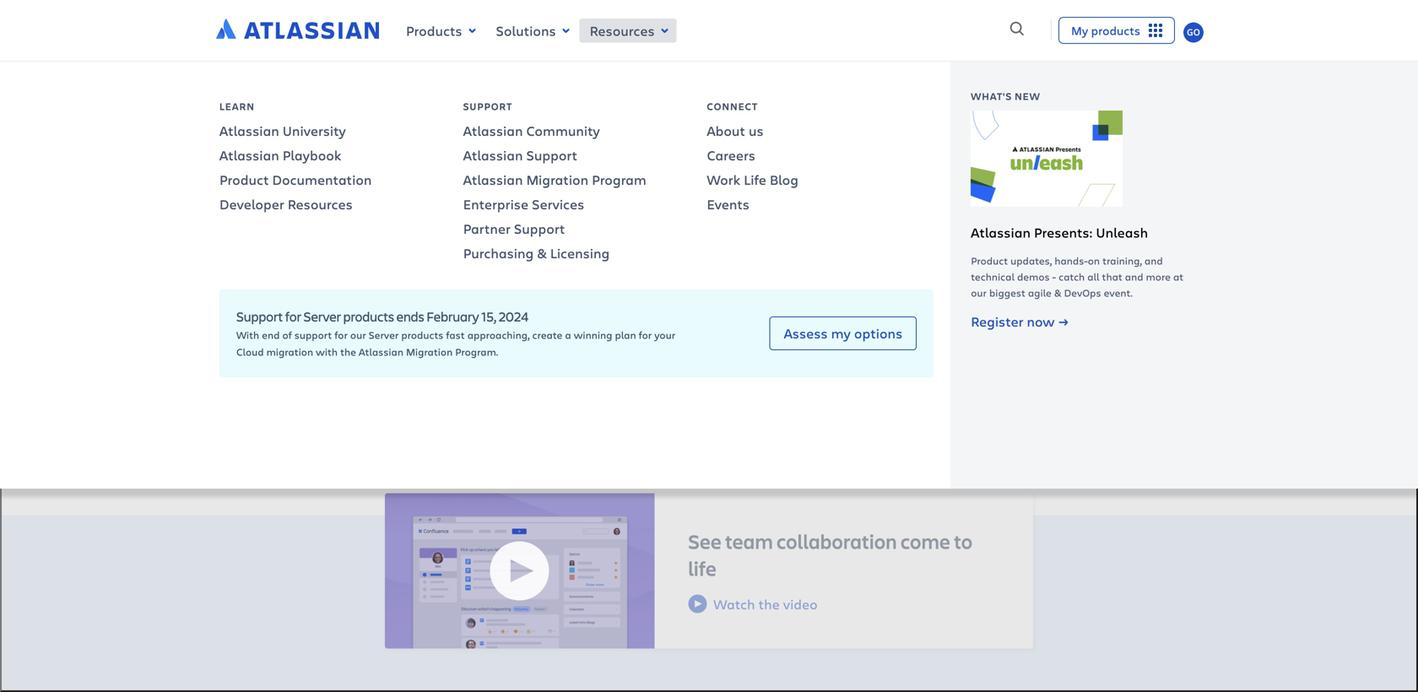 Task type: locate. For each thing, give the bounding box(es) containing it.
end
[[262, 328, 280, 342]]

server
[[304, 307, 341, 326], [369, 328, 399, 342]]

collaboration up migration
[[380, 320, 476, 340]]

1 horizontal spatial our
[[971, 286, 987, 300]]

and
[[1145, 254, 1164, 268], [1126, 270, 1144, 284], [349, 320, 376, 340]]

products up migration
[[401, 328, 444, 342]]

remote-
[[351, 297, 409, 317]]

1 horizontal spatial and
[[1126, 270, 1144, 284]]

confluence is your remote-friendly team workspace where knowledge and collaboration meet.
[[216, 297, 587, 340]]

approaching,
[[468, 328, 530, 342]]

it
[[256, 370, 266, 388]]

1 vertical spatial collaboration
[[777, 528, 898, 555]]

1 horizontal spatial your
[[655, 328, 676, 342]]

collaboration
[[380, 320, 476, 340], [777, 528, 898, 555]]

1 vertical spatial atlassian
[[359, 345, 404, 359]]

for up of
[[285, 307, 302, 326]]

the right with at left
[[340, 345, 356, 359]]

unleash
[[1097, 223, 1149, 241]]

watch the video
[[714, 595, 818, 613]]

products left ends
[[343, 307, 394, 326]]

1 horizontal spatial atlassian
[[971, 223, 1031, 241]]

atlassian
[[971, 223, 1031, 241], [359, 345, 404, 359]]

0 horizontal spatial our
[[350, 328, 366, 342]]

0 horizontal spatial for
[[285, 307, 302, 326]]

0 vertical spatial server
[[304, 307, 341, 326]]

friendly
[[409, 297, 463, 317]]

a
[[565, 328, 572, 342]]

all
[[1088, 270, 1100, 284]]

is
[[300, 297, 312, 317]]

your right is
[[316, 297, 347, 317]]

products link
[[396, 18, 484, 42]]

the
[[340, 345, 356, 359], [759, 595, 780, 613]]

and down remote-
[[349, 320, 376, 340]]

winning
[[574, 328, 613, 342]]

0 vertical spatial collaboration
[[380, 320, 476, 340]]

now
[[1027, 312, 1055, 330]]

the inside support for server products ends february 15, 2024 with end of support for our server products fast approaching, create a winning plan for your cloud migration with the atlassian migration program.
[[340, 345, 356, 359]]

1 horizontal spatial server
[[369, 328, 399, 342]]

team inside 'see team collaboration come to life'
[[726, 528, 774, 555]]

2 vertical spatial and
[[349, 320, 376, 340]]

-
[[1053, 270, 1057, 284]]

and down training,
[[1126, 270, 1144, 284]]

0 vertical spatial the
[[340, 345, 356, 359]]

more
[[426, 177, 519, 231], [1147, 270, 1171, 284]]

your right plan on the top of page
[[655, 328, 676, 342]]

presents:
[[1035, 223, 1093, 241]]

team inside confluence is your remote-friendly team workspace where knowledge and collaboration meet.
[[467, 297, 505, 317]]

0 vertical spatial your
[[316, 297, 347, 317]]

1 vertical spatial our
[[350, 328, 366, 342]]

assess
[[784, 324, 828, 342]]

gary orlando image
[[1184, 22, 1204, 43]]

register now
[[971, 312, 1055, 330]]

what's new
[[971, 90, 1041, 103]]

and inside confluence is your remote-friendly team workspace where knowledge and collaboration meet.
[[349, 320, 376, 340]]

atlassian down confluence is your remote-friendly team workspace where knowledge and collaboration meet. at the top left
[[359, 345, 404, 359]]

your
[[316, 297, 347, 317], [655, 328, 676, 342]]

collaboration up watch the video link
[[777, 528, 898, 555]]

and right training,
[[1145, 254, 1164, 268]]

migration
[[267, 345, 313, 359]]

knowledge
[[265, 320, 345, 340]]

product
[[971, 254, 1009, 268]]

0 horizontal spatial team
[[467, 297, 505, 317]]

free
[[269, 370, 294, 388]]

our down remote-
[[350, 328, 366, 342]]

2 horizontal spatial and
[[1145, 254, 1164, 268]]

technical
[[971, 270, 1015, 284]]

solutions
[[496, 21, 556, 39]]

app switcher image
[[1146, 20, 1166, 41]]

our
[[971, 286, 987, 300], [350, 328, 366, 342]]

atlassian up product
[[971, 223, 1031, 241]]

get it free
[[230, 370, 294, 388]]

0 horizontal spatial collaboration
[[380, 320, 476, 340]]

resources
[[590, 21, 655, 39]]

0 horizontal spatial atlassian
[[359, 345, 404, 359]]

1 horizontal spatial team
[[726, 528, 774, 555]]

team right see
[[726, 528, 774, 555]]

of
[[282, 328, 292, 342]]

team up meet. in the top left of the page
[[467, 297, 505, 317]]

search image
[[1004, 15, 1031, 42]]

training,
[[1103, 254, 1143, 268]]

get
[[230, 370, 253, 388]]

server up support
[[304, 307, 341, 326]]

0 horizontal spatial server
[[304, 307, 341, 326]]

solutions link
[[486, 18, 578, 42]]

1 vertical spatial team
[[726, 528, 774, 555]]

0 horizontal spatial products
[[343, 307, 394, 326]]

team
[[467, 297, 505, 317], [726, 528, 774, 555]]

products
[[343, 307, 394, 326], [401, 328, 444, 342]]

0 horizontal spatial your
[[316, 297, 347, 317]]

devops
[[1065, 286, 1102, 300]]

0 vertical spatial team
[[467, 297, 505, 317]]

1 horizontal spatial more
[[1147, 270, 1171, 284]]

life
[[689, 555, 717, 582]]

catch
[[1059, 270, 1085, 284]]

see team collaboration come to life
[[689, 528, 973, 582]]

updates,
[[1011, 254, 1053, 268]]

1 vertical spatial more
[[1147, 270, 1171, 284]]

for right plan on the top of page
[[639, 328, 652, 342]]

video
[[784, 595, 818, 613]]

0 horizontal spatial and
[[349, 320, 376, 340]]

accomplish
[[216, 177, 420, 231]]

program.
[[455, 345, 498, 359]]

0 horizontal spatial more
[[426, 177, 519, 231]]

0 horizontal spatial the
[[340, 345, 356, 359]]

options
[[855, 324, 903, 342]]

1 horizontal spatial the
[[759, 595, 780, 613]]

0 vertical spatial our
[[971, 286, 987, 300]]

1 horizontal spatial for
[[335, 328, 348, 342]]

event.
[[1104, 286, 1133, 300]]

agile
[[1029, 286, 1052, 300]]

the left video
[[759, 595, 780, 613]]

support
[[236, 307, 283, 326]]

for up with at left
[[335, 328, 348, 342]]

confluence
[[216, 297, 296, 317]]

1 horizontal spatial collaboration
[[777, 528, 898, 555]]

atlassian logo image
[[216, 17, 379, 44]]

support
[[295, 328, 332, 342]]

collaboration inside confluence is your remote-friendly team workspace where knowledge and collaboration meet.
[[380, 320, 476, 340]]

where
[[216, 320, 261, 340]]

our down technical
[[971, 286, 987, 300]]

0 vertical spatial products
[[343, 307, 394, 326]]

your inside confluence is your remote-friendly team workspace where knowledge and collaboration meet.
[[316, 297, 347, 317]]

see
[[689, 528, 722, 555]]

accomplish more together
[[216, 177, 519, 278]]

for
[[285, 307, 302, 326], [335, 328, 348, 342], [639, 328, 652, 342]]

atlassian presents: unleash
[[971, 223, 1149, 241]]

1 vertical spatial your
[[655, 328, 676, 342]]

0 vertical spatial atlassian
[[971, 223, 1031, 241]]

meet.
[[480, 320, 521, 340]]

0 vertical spatial more
[[426, 177, 519, 231]]

1 horizontal spatial products
[[401, 328, 444, 342]]

server down remote-
[[369, 328, 399, 342]]



Task type: vqa. For each thing, say whether or not it's contained in the screenshot.
rightmost Connection.
no



Task type: describe. For each thing, give the bounding box(es) containing it.
assess my options
[[784, 324, 903, 342]]

biggest
[[990, 286, 1026, 300]]

more inside accomplish more together
[[426, 177, 519, 231]]

on
[[1088, 254, 1101, 268]]

1 vertical spatial server
[[369, 328, 399, 342]]

support for server products ends february 15, 2024 with end of support for our server products fast approaching, create a winning plan for your cloud migration with the atlassian migration program.
[[236, 307, 676, 359]]

february
[[427, 307, 479, 326]]

0 vertical spatial and
[[1145, 254, 1164, 268]]

together
[[216, 225, 369, 278]]

&
[[1055, 286, 1062, 300]]

hands-
[[1055, 254, 1088, 268]]

1 vertical spatial the
[[759, 595, 780, 613]]

to
[[955, 528, 973, 555]]

1 vertical spatial products
[[401, 328, 444, 342]]

demos
[[1018, 270, 1050, 284]]

products
[[406, 21, 462, 39]]

watch the video link
[[689, 594, 1000, 615]]

that
[[1103, 270, 1123, 284]]

confluence logo image
[[216, 66, 376, 106]]

migration
[[406, 345, 453, 359]]

collaboration inside 'see team collaboration come to life'
[[777, 528, 898, 555]]

new
[[1015, 90, 1041, 103]]

cloud
[[236, 345, 264, 359]]

product updates, hands-on training, and technical demos - catch all that and more at our biggest agile & devops event.
[[971, 254, 1184, 300]]

fast
[[446, 328, 465, 342]]

1 vertical spatial and
[[1126, 270, 1144, 284]]

create
[[533, 328, 563, 342]]

what's
[[971, 90, 1013, 103]]

workspace
[[508, 297, 587, 317]]

register now link
[[971, 311, 1069, 332]]

connect
[[707, 100, 759, 113]]

with
[[236, 328, 259, 342]]

with
[[316, 345, 338, 359]]

assess my options link
[[770, 317, 917, 351]]

our inside support for server products ends february 15, 2024 with end of support for our server products fast approaching, create a winning plan for your cloud migration with the atlassian migration program.
[[350, 328, 366, 342]]

atlassian inside support for server products ends february 15, 2024 with end of support for our server products fast approaching, create a winning plan for your cloud migration with the atlassian migration program.
[[359, 345, 404, 359]]

support
[[463, 100, 513, 113]]

more inside product updates, hands-on training, and technical demos - catch all that and more at our biggest agile & devops event.
[[1147, 270, 1171, 284]]

ends
[[397, 307, 425, 326]]

2024
[[499, 307, 529, 326]]

2 horizontal spatial for
[[639, 328, 652, 342]]

my
[[832, 324, 851, 342]]

our inside product updates, hands-on training, and technical demos - catch all that and more at our biggest agile & devops event.
[[971, 286, 987, 300]]

get it free link
[[216, 362, 308, 396]]

watch
[[714, 595, 756, 613]]

your inside support for server products ends february 15, 2024 with end of support for our server products fast approaching, create a winning plan for your cloud migration with the atlassian migration program.
[[655, 328, 676, 342]]

resources link
[[580, 18, 677, 42]]

plan
[[615, 328, 637, 342]]

come
[[901, 528, 951, 555]]

register
[[971, 312, 1024, 330]]

15,
[[482, 307, 497, 326]]

learn
[[220, 100, 255, 113]]

at
[[1174, 270, 1184, 284]]

illustration demonstrating workflows in confluence image
[[664, 139, 1144, 448]]



